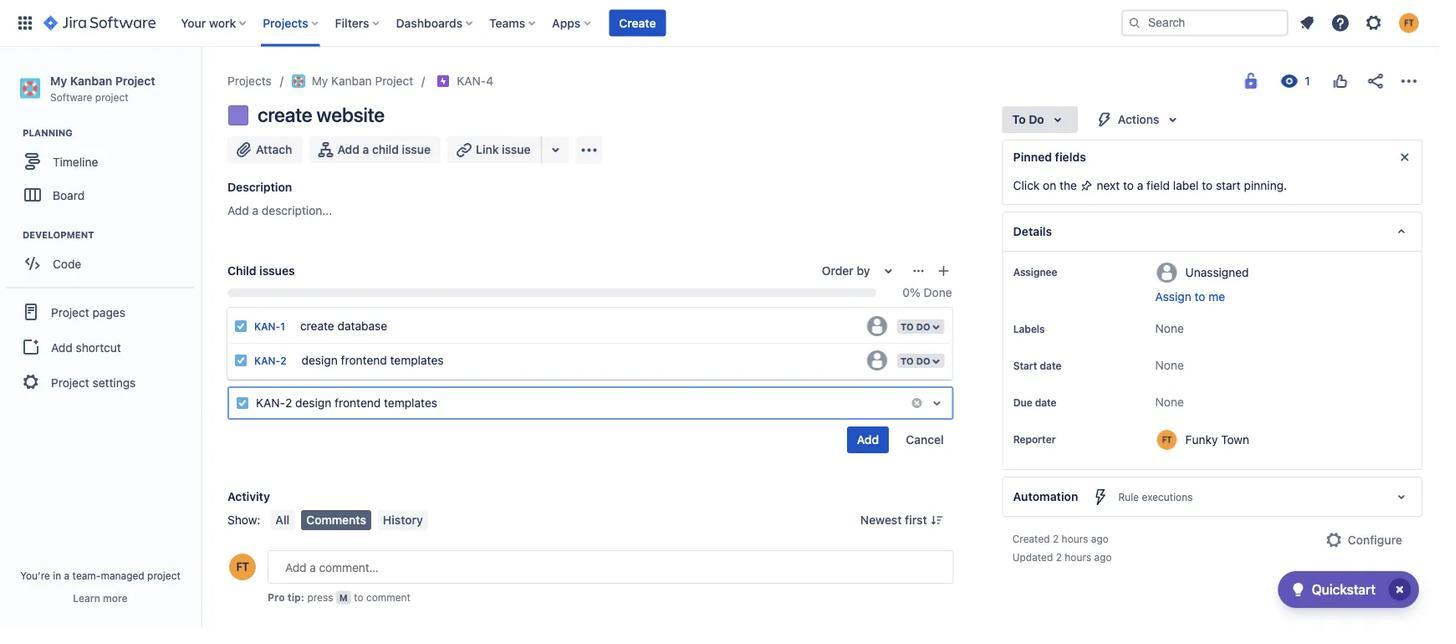 Task type: locate. For each thing, give the bounding box(es) containing it.
board
[[53, 188, 85, 202]]

issue type: task image left kan-1
[[234, 320, 248, 333]]

1 vertical spatial to do button
[[896, 318, 947, 335]]

1 vertical spatial to
[[901, 321, 914, 332]]

group
[[7, 287, 194, 406]]

0 vertical spatial design
[[302, 353, 338, 367]]

executions
[[1142, 491, 1193, 503]]

do down 0 % done in the top of the page
[[916, 321, 931, 332]]

0 vertical spatial project
[[95, 91, 128, 103]]

timeline
[[53, 155, 98, 168]]

1 vertical spatial none
[[1156, 358, 1184, 372]]

child
[[372, 143, 399, 156]]

0 vertical spatial do
[[1029, 112, 1045, 126]]

add down description
[[227, 204, 249, 217]]

to for design frontend templates
[[901, 355, 914, 366]]

to do up the pinned
[[1013, 112, 1045, 126]]

2 vertical spatial to do button
[[896, 352, 947, 370]]

date right start
[[1040, 360, 1062, 371]]

projects up my kanban project image
[[263, 16, 308, 30]]

cancel button
[[896, 427, 954, 453]]

my right my kanban project image
[[312, 74, 328, 88]]

templates
[[390, 353, 444, 367], [384, 396, 437, 410]]

vote options: no one has voted for this issue yet. image
[[1331, 71, 1351, 91]]

add a description...
[[227, 204, 332, 217]]

0 vertical spatial create
[[258, 103, 312, 126]]

2 my from the left
[[312, 74, 328, 88]]

profile image of funky town image
[[229, 554, 256, 580]]

to
[[1123, 179, 1134, 192], [1202, 179, 1213, 192], [1195, 290, 1206, 304], [354, 591, 363, 603]]

1 vertical spatial do
[[916, 321, 931, 332]]

2 unassigned image from the top
[[867, 350, 887, 371]]

2 vertical spatial do
[[916, 355, 931, 366]]

updated
[[1013, 551, 1053, 563]]

hours
[[1062, 533, 1089, 544], [1065, 551, 1092, 563]]

hours right updated
[[1065, 551, 1092, 563]]

2 kanban from the left
[[331, 74, 372, 88]]

create button
[[609, 10, 666, 36]]

to do button down %
[[896, 318, 947, 335]]

2 right created
[[1053, 533, 1059, 544]]

issue type: task image left kan-2 link on the bottom left of page
[[234, 354, 248, 367]]

child
[[227, 264, 256, 278]]

1 horizontal spatial issue
[[502, 143, 531, 156]]

help image
[[1331, 13, 1351, 33]]

details element
[[1003, 212, 1423, 252]]

0 vertical spatial to do button
[[1003, 106, 1078, 133]]

dismiss quickstart image
[[1387, 576, 1414, 603]]

unassigned image
[[867, 316, 887, 336], [867, 350, 887, 371]]

ago right updated
[[1094, 551, 1112, 563]]

to up the pinned
[[1013, 112, 1026, 126]]

1 vertical spatial create
[[300, 319, 334, 332]]

2 down kan-2 link on the bottom left of page
[[285, 396, 292, 410]]

show:
[[227, 513, 260, 527]]

add button
[[847, 427, 889, 453]]

kan-1
[[254, 321, 285, 332]]

configure link
[[1315, 527, 1413, 554]]

field
[[1147, 179, 1170, 192]]

1 vertical spatial date
[[1035, 396, 1057, 408]]

description...
[[262, 204, 332, 217]]

projects
[[263, 16, 308, 30], [227, 74, 272, 88]]

development
[[23, 230, 94, 241]]

0 horizontal spatial project
[[95, 91, 128, 103]]

order
[[822, 264, 854, 278]]

issue type: task image
[[234, 320, 248, 333], [234, 354, 248, 367]]

kanban inside the my kanban project software project
[[70, 74, 112, 87]]

assign to me
[[1156, 290, 1225, 304]]

link web pages and more image
[[546, 140, 566, 160]]

banner
[[0, 0, 1439, 47]]

design
[[302, 353, 338, 367], [295, 396, 331, 410]]

to do up the clear icon
[[901, 355, 931, 366]]

0 vertical spatial hours
[[1062, 533, 1089, 544]]

frontend down database
[[341, 353, 387, 367]]

2 vertical spatial to
[[901, 355, 914, 366]]

click
[[1013, 179, 1040, 192]]

to down 0 on the top right of page
[[901, 321, 914, 332]]

0 vertical spatial templates
[[390, 353, 444, 367]]

my up software
[[50, 74, 67, 87]]

project inside the my kanban project software project
[[115, 74, 155, 87]]

1 issue from the left
[[402, 143, 431, 156]]

do for design frontend templates
[[916, 355, 931, 366]]

unassigned image for create database
[[867, 316, 887, 336]]

project settings link
[[7, 364, 194, 401]]

1 unassigned image from the top
[[867, 316, 887, 336]]

to do down %
[[901, 321, 931, 332]]

1 vertical spatial to do
[[901, 321, 931, 332]]

0 vertical spatial projects
[[263, 16, 308, 30]]

shortcut
[[76, 340, 121, 354]]

project
[[95, 91, 128, 103], [147, 570, 181, 581]]

sidebar navigation image
[[182, 67, 219, 100]]

my inside the my kanban project software project
[[50, 74, 67, 87]]

1 horizontal spatial kanban
[[331, 74, 372, 88]]

development group
[[8, 228, 200, 285]]

kanban up software
[[70, 74, 112, 87]]

projects for projects dropdown button
[[263, 16, 308, 30]]

create
[[258, 103, 312, 126], [300, 319, 334, 332]]

issue right link
[[502, 143, 531, 156]]

to do button
[[1003, 106, 1078, 133], [896, 318, 947, 335], [896, 352, 947, 370]]

kanban
[[70, 74, 112, 87], [331, 74, 372, 88]]

comments
[[306, 513, 366, 527]]

kanban for my kanban project software project
[[70, 74, 112, 87]]

2 vertical spatial none
[[1156, 395, 1184, 409]]

kanban for my kanban project
[[331, 74, 372, 88]]

link
[[476, 143, 499, 156]]

to do for design frontend templates
[[901, 355, 931, 366]]

details
[[1013, 225, 1052, 238]]

kan-2
[[254, 355, 287, 367]]

0 vertical spatial unassigned image
[[867, 316, 887, 336]]

0 horizontal spatial my
[[50, 74, 67, 87]]

0 vertical spatial frontend
[[341, 353, 387, 367]]

unassigned image for design frontend templates
[[867, 350, 887, 371]]

1 vertical spatial projects
[[227, 74, 272, 88]]

project right the managed
[[147, 570, 181, 581]]

unassigned
[[1186, 265, 1249, 279]]

1 issue type: task image from the top
[[234, 320, 248, 333]]

templates down design frontend templates
[[384, 396, 437, 410]]

to for create database
[[901, 321, 914, 332]]

to do button up the pinned
[[1003, 106, 1078, 133]]

ago right created
[[1091, 533, 1109, 544]]

project inside the my kanban project software project
[[95, 91, 128, 103]]

created 2 hours ago updated 2 hours ago
[[1013, 533, 1112, 563]]

kan- inside kan-4 link
[[457, 74, 486, 88]]

to do button for create database
[[896, 318, 947, 335]]

none for labels
[[1156, 322, 1184, 335]]

primary element
[[10, 0, 1122, 46]]

date
[[1040, 360, 1062, 371], [1035, 396, 1057, 408]]

do up the pinned
[[1029, 112, 1045, 126]]

3 none from the top
[[1156, 395, 1184, 409]]

frontend down design frontend templates
[[335, 396, 381, 410]]

rule executions
[[1119, 491, 1193, 503]]

start
[[1013, 360, 1038, 371]]

to right next at the top of page
[[1123, 179, 1134, 192]]

kan- down kan-2 link on the bottom left of page
[[256, 396, 285, 410]]

ago
[[1091, 533, 1109, 544], [1094, 551, 1112, 563]]

1 my from the left
[[50, 74, 67, 87]]

2 vertical spatial to do
[[901, 355, 931, 366]]

do up the clear icon
[[916, 355, 931, 366]]

link issue
[[476, 143, 531, 156]]

add left shortcut
[[51, 340, 73, 354]]

to up the clear icon
[[901, 355, 914, 366]]

pro tip: press m to comment
[[268, 591, 411, 603]]

more
[[103, 592, 128, 604]]

add for add a child issue
[[337, 143, 360, 156]]

project left sidebar navigation image
[[115, 74, 155, 87]]

create for create website
[[258, 103, 312, 126]]

software
[[50, 91, 92, 103]]

add inside group
[[51, 340, 73, 354]]

my kanban project
[[312, 74, 413, 88]]

0
[[903, 286, 910, 299]]

projects inside dropdown button
[[263, 16, 308, 30]]

add down website
[[337, 143, 360, 156]]

to left start
[[1202, 179, 1213, 192]]

issue type: task image for create database
[[234, 320, 248, 333]]

projects up edit color, purple selected icon
[[227, 74, 272, 88]]

to do for create database
[[901, 321, 931, 332]]

kan-2 link
[[254, 355, 287, 367]]

0 vertical spatial date
[[1040, 360, 1062, 371]]

design down design frontend templates
[[295, 396, 331, 410]]

kan-
[[457, 74, 486, 88], [254, 321, 280, 332], [254, 355, 280, 367], [256, 396, 285, 410]]

1 horizontal spatial project
[[147, 570, 181, 581]]

1 vertical spatial unassigned image
[[867, 350, 887, 371]]

kan- down kan-1 link at the bottom left of the page
[[254, 355, 280, 367]]

2
[[280, 355, 287, 367], [285, 396, 292, 410], [1053, 533, 1059, 544], [1056, 551, 1062, 563]]

to left me
[[1195, 290, 1206, 304]]

create website
[[258, 103, 385, 126]]

1 horizontal spatial my
[[312, 74, 328, 88]]

unassigned image up add button
[[867, 350, 887, 371]]

0 vertical spatial none
[[1156, 322, 1184, 335]]

filters button
[[330, 10, 386, 36]]

hours right created
[[1062, 533, 1089, 544]]

create right 1
[[300, 319, 334, 332]]

1 vertical spatial templates
[[384, 396, 437, 410]]

create down my kanban project image
[[258, 103, 312, 126]]

to do button up the clear icon
[[896, 352, 947, 370]]

a left child
[[363, 143, 369, 156]]

planning group
[[8, 126, 200, 217]]

1 vertical spatial frontend
[[335, 396, 381, 410]]

your profile and settings image
[[1399, 13, 1419, 33]]

0 horizontal spatial kanban
[[70, 74, 112, 87]]

templates up kan-2 design frontend templates
[[390, 353, 444, 367]]

in
[[53, 570, 61, 581]]

1 none from the top
[[1156, 322, 1184, 335]]

jira software image
[[43, 13, 156, 33], [43, 13, 156, 33]]

to do button for design frontend templates
[[896, 352, 947, 370]]

funky town
[[1186, 432, 1250, 446]]

0 vertical spatial issue type: task image
[[234, 320, 248, 333]]

settings image
[[1364, 13, 1384, 33]]

menu bar
[[267, 510, 431, 530]]

kanban up website
[[331, 74, 372, 88]]

add
[[337, 143, 360, 156], [227, 204, 249, 217], [51, 340, 73, 354], [857, 433, 879, 447]]

unassigned image down by
[[867, 316, 887, 336]]

kan- for kan-4
[[457, 74, 486, 88]]

dashboards
[[396, 16, 463, 30]]

due date
[[1013, 396, 1057, 408]]

clear image
[[911, 396, 924, 410]]

2 issue type: task image from the top
[[234, 354, 248, 367]]

1 vertical spatial issue type: task image
[[234, 354, 248, 367]]

pinned
[[1013, 150, 1052, 164]]

all
[[276, 513, 290, 527]]

2 down 1
[[280, 355, 287, 367]]

kan- left copy link to issue icon
[[457, 74, 486, 88]]

0 horizontal spatial issue
[[402, 143, 431, 156]]

create
[[619, 16, 656, 30]]

design down the create database
[[302, 353, 338, 367]]

1 kanban from the left
[[70, 74, 112, 87]]

child issues
[[227, 264, 295, 278]]

create child image
[[937, 264, 951, 278]]

2 for kan-2
[[280, 355, 287, 367]]

search image
[[1128, 16, 1142, 30]]

date right due at the bottom right of page
[[1035, 396, 1057, 408]]

group containing project pages
[[7, 287, 194, 406]]

1 vertical spatial project
[[147, 570, 181, 581]]

a right in
[[64, 570, 70, 581]]

kan-1 link
[[254, 321, 285, 332]]

planning
[[23, 128, 73, 139]]

assign to me button
[[1156, 289, 1405, 305]]

2 for kan-2 design frontend templates
[[285, 396, 292, 410]]

my kanban project link
[[292, 71, 413, 91]]

kan- up kan-2
[[254, 321, 280, 332]]

to inside button
[[1195, 290, 1206, 304]]

newest first
[[861, 513, 927, 527]]

tip:
[[287, 591, 304, 603]]

none for due date
[[1156, 395, 1184, 409]]

project right software
[[95, 91, 128, 103]]

my for my kanban project
[[312, 74, 328, 88]]

town
[[1221, 432, 1250, 446]]

kan- for kan-2
[[254, 355, 280, 367]]

configure
[[1348, 533, 1403, 547]]

banner containing your work
[[0, 0, 1439, 47]]

issue right child
[[402, 143, 431, 156]]



Task type: vqa. For each thing, say whether or not it's contained in the screenshot.
next to a field label to start pinning.'s 'a'
no



Task type: describe. For each thing, give the bounding box(es) containing it.
check image
[[1289, 580, 1309, 600]]

project left epic icon
[[375, 74, 413, 88]]

2 none from the top
[[1156, 358, 1184, 372]]

start
[[1216, 179, 1241, 192]]

automation element
[[1003, 477, 1423, 517]]

activity
[[227, 490, 270, 504]]

assignee
[[1013, 266, 1058, 278]]

funky
[[1186, 432, 1218, 446]]

attach
[[256, 143, 292, 156]]

order by
[[822, 264, 870, 278]]

work
[[209, 16, 236, 30]]

project pages
[[51, 305, 125, 319]]

issue type: task image for design frontend templates
[[234, 354, 248, 367]]

add app image
[[579, 140, 599, 160]]

code
[[53, 257, 81, 270]]

add for add a description...
[[227, 204, 249, 217]]

created
[[1013, 533, 1050, 544]]

do for create database
[[916, 321, 931, 332]]

add left cancel
[[857, 433, 879, 447]]

kan-2 design frontend templates
[[256, 396, 437, 410]]

kan- for kan-1
[[254, 321, 280, 332]]

a left field
[[1137, 179, 1144, 192]]

projects for 'projects' link
[[227, 74, 272, 88]]

projects link
[[227, 71, 272, 91]]

reporter
[[1013, 433, 1056, 445]]

teams
[[489, 16, 525, 30]]

pages
[[92, 305, 125, 319]]

my for my kanban project software project
[[50, 74, 67, 87]]

create database link
[[294, 309, 859, 343]]

assign
[[1156, 290, 1192, 304]]

1 vertical spatial design
[[295, 396, 331, 410]]

the
[[1060, 179, 1077, 192]]

cancel
[[906, 433, 944, 447]]

newest first button
[[850, 510, 954, 530]]

label
[[1173, 179, 1199, 192]]

epic image
[[437, 74, 450, 88]]

to right m
[[354, 591, 363, 603]]

issue actions image
[[912, 264, 926, 278]]

copy link to issue image
[[490, 74, 504, 87]]

planning image
[[3, 123, 23, 143]]

dashboards button
[[391, 10, 479, 36]]

a down description
[[252, 204, 259, 217]]

my kanban project software project
[[50, 74, 155, 103]]

newest first image
[[931, 514, 944, 527]]

kan- for kan-2 design frontend templates
[[256, 396, 285, 410]]

project up add shortcut
[[51, 305, 89, 319]]

projects button
[[258, 10, 325, 36]]

share image
[[1366, 71, 1386, 91]]

managed
[[101, 570, 144, 581]]

add a child issue button
[[309, 136, 441, 163]]

create for create database
[[300, 319, 334, 332]]

code link
[[8, 247, 192, 280]]

filters
[[335, 16, 369, 30]]

1 vertical spatial hours
[[1065, 551, 1092, 563]]

actions image
[[1399, 71, 1419, 91]]

Search field
[[1122, 10, 1289, 36]]

comments button
[[301, 510, 371, 530]]

you're
[[20, 570, 50, 581]]

2 issue from the left
[[502, 143, 531, 156]]

add for add shortcut
[[51, 340, 73, 354]]

link issue button
[[447, 136, 542, 163]]

a inside button
[[363, 143, 369, 156]]

development image
[[3, 225, 23, 245]]

hide message image
[[1395, 147, 1415, 167]]

start date
[[1013, 360, 1062, 371]]

add a child issue
[[337, 143, 431, 156]]

your
[[181, 16, 206, 30]]

fields
[[1055, 150, 1086, 164]]

0 vertical spatial to do
[[1013, 112, 1045, 126]]

comment
[[366, 591, 411, 603]]

date for due date
[[1035, 396, 1057, 408]]

your work button
[[176, 10, 253, 36]]

Add a comment… field
[[268, 550, 954, 584]]

on
[[1043, 179, 1057, 192]]

2 right updated
[[1056, 551, 1062, 563]]

%
[[910, 286, 921, 299]]

add shortcut
[[51, 340, 121, 354]]

learn more
[[73, 592, 128, 604]]

notifications image
[[1297, 13, 1317, 33]]

1 vertical spatial ago
[[1094, 551, 1112, 563]]

due
[[1013, 396, 1033, 408]]

database
[[338, 319, 387, 332]]

rule
[[1119, 491, 1139, 503]]

newest
[[861, 513, 902, 527]]

0 % done
[[903, 286, 952, 299]]

create database
[[300, 319, 387, 332]]

first
[[905, 513, 927, 527]]

description
[[227, 180, 292, 194]]

teams button
[[484, 10, 542, 36]]

project down add shortcut
[[51, 375, 89, 389]]

automation
[[1013, 490, 1079, 504]]

click on the
[[1013, 179, 1080, 192]]

done
[[924, 286, 952, 299]]

quickstart button
[[1279, 571, 1419, 608]]

pinning.
[[1244, 179, 1287, 192]]

0 vertical spatial ago
[[1091, 533, 1109, 544]]

add shortcut button
[[7, 331, 194, 364]]

open image
[[927, 393, 947, 413]]

1
[[280, 321, 285, 332]]

design frontend templates
[[302, 353, 444, 367]]

quickstart
[[1312, 582, 1376, 598]]

pro
[[268, 591, 285, 603]]

me
[[1209, 290, 1225, 304]]

date for start date
[[1040, 360, 1062, 371]]

0 vertical spatial to
[[1013, 112, 1026, 126]]

labels
[[1013, 323, 1045, 335]]

apps button
[[547, 10, 597, 36]]

apps
[[552, 16, 581, 30]]

m
[[339, 592, 348, 603]]

next to a field label to start pinning.
[[1094, 179, 1287, 192]]

my kanban project image
[[292, 74, 305, 88]]

website
[[317, 103, 385, 126]]

menu bar containing all
[[267, 510, 431, 530]]

appswitcher icon image
[[15, 13, 35, 33]]

pinned fields
[[1013, 150, 1086, 164]]

kan-4
[[457, 74, 494, 88]]

2 for created 2 hours ago updated 2 hours ago
[[1053, 533, 1059, 544]]

edit color, purple selected image
[[228, 105, 248, 125]]

attach button
[[227, 136, 302, 163]]

history button
[[378, 510, 428, 530]]



